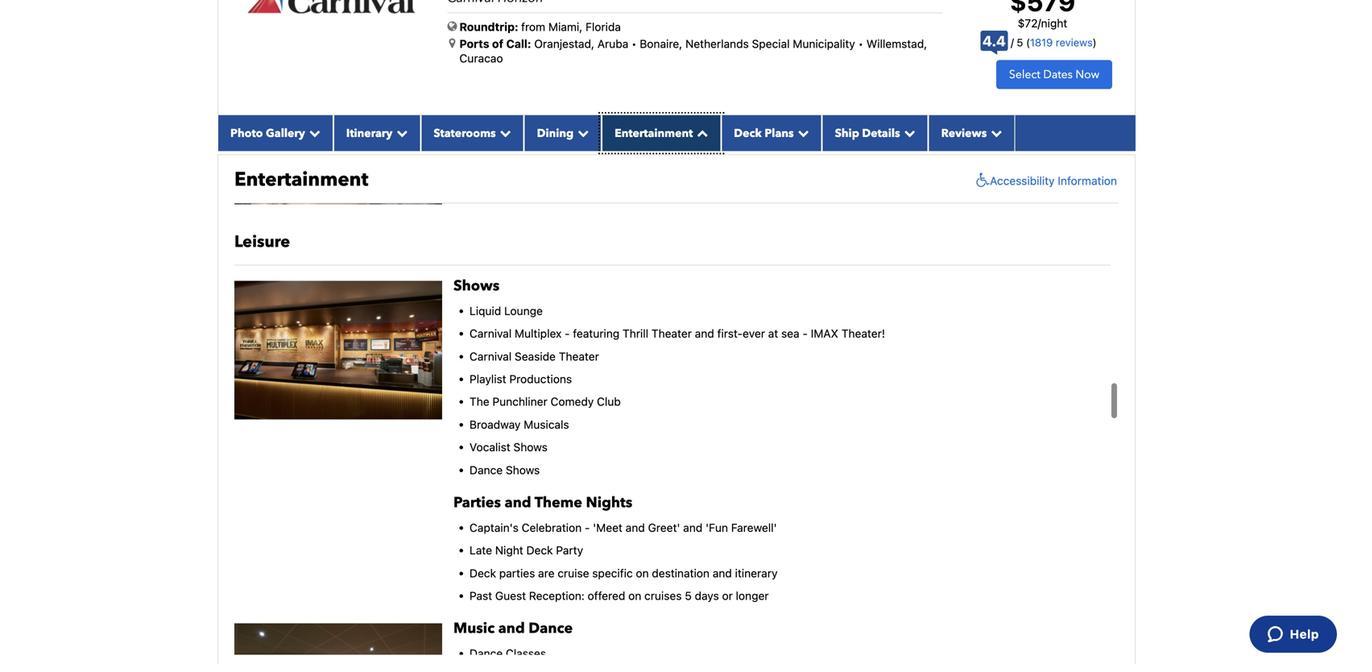 Task type: vqa. For each thing, say whether or not it's contained in the screenshot.
the Find in Find a cruise link
no



Task type: locate. For each thing, give the bounding box(es) containing it.
1 chevron down image from the left
[[305, 127, 321, 138]]

chevron down image inside deck plans dropdown button
[[794, 127, 810, 138]]

entertainment inside dropdown button
[[615, 126, 693, 141]]

2 vertical spatial deck
[[470, 566, 496, 580]]

select
[[1010, 67, 1041, 82]]

night
[[495, 544, 524, 557]]

carnival multiplex - featuring thrill theater and first-ever at sea - imax theater!
[[470, 327, 886, 340]]

1 vertical spatial deck
[[527, 544, 553, 557]]

shows down the vocalist shows at the left bottom of page
[[506, 463, 540, 477]]

/ for 4.4
[[1011, 36, 1014, 48]]

details
[[863, 126, 901, 141]]

vocalist
[[470, 440, 511, 454]]

dance down the music
[[470, 647, 503, 660]]

party
[[556, 544, 584, 557]]

dance classes
[[470, 647, 546, 660]]

chevron down image for reviews
[[987, 127, 1003, 138]]

photo gallery
[[230, 126, 305, 141]]

•
[[632, 37, 637, 50], [859, 37, 864, 50]]

- left "'meet"
[[585, 521, 590, 534]]

chevron down image inside itinerary dropdown button
[[393, 127, 408, 138]]

4 chevron down image from the left
[[987, 127, 1003, 138]]

0 vertical spatial carnival
[[470, 327, 512, 340]]

theater down featuring
[[559, 350, 599, 363]]

on down deck parties are cruise specific on destination and itinerary
[[629, 589, 642, 602]]

1 horizontal spatial entertainment
[[615, 126, 693, 141]]

chevron down image
[[393, 127, 408, 138], [574, 127, 589, 138], [794, 127, 810, 138]]

liquid lounge
[[470, 304, 543, 317]]

chevron down image inside dining dropdown button
[[574, 127, 589, 138]]

0 vertical spatial /
[[1038, 16, 1042, 30]]

-
[[565, 327, 570, 340], [803, 327, 808, 340], [585, 521, 590, 534]]

3 chevron down image from the left
[[901, 127, 916, 138]]

on right specific
[[636, 566, 649, 580]]

nights
[[586, 493, 633, 513]]

• right aruba
[[632, 37, 637, 50]]

shows down broadway musicals
[[514, 440, 548, 454]]

1 vertical spatial entertainment
[[235, 166, 369, 193]]

ports
[[460, 37, 490, 50]]

ship details
[[835, 126, 901, 141]]

2 horizontal spatial chevron down image
[[794, 127, 810, 138]]

greet'
[[648, 521, 681, 534]]

deck up are
[[527, 544, 553, 557]]

night
[[1042, 16, 1068, 30]]

/ for $72
[[1038, 16, 1042, 30]]

and up "dance classes"
[[499, 619, 525, 638]]

1 vertical spatial shows
[[514, 440, 548, 454]]

accessibility information
[[990, 174, 1118, 187]]

chevron down image left ship
[[794, 127, 810, 138]]

1 vertical spatial /
[[1011, 36, 1014, 48]]

curacao
[[460, 52, 503, 65]]

photo gallery button
[[218, 115, 334, 151]]

1 vertical spatial dance
[[529, 619, 573, 638]]

dance for dance shows
[[470, 463, 503, 477]]

1 chevron down image from the left
[[393, 127, 408, 138]]

chevron down image left dining
[[496, 127, 511, 138]]

• left the willemstad,
[[859, 37, 864, 50]]

florida
[[586, 20, 621, 33]]

0 vertical spatial deck
[[734, 126, 762, 141]]

1 vertical spatial carnival
[[470, 350, 512, 363]]

shows up liquid
[[454, 276, 500, 296]]

photo
[[230, 126, 263, 141]]

chevron down image inside staterooms dropdown button
[[496, 127, 511, 138]]

dance down reception:
[[529, 619, 573, 638]]

1 • from the left
[[632, 37, 637, 50]]

1 horizontal spatial •
[[859, 37, 864, 50]]

1819
[[1031, 36, 1053, 48]]

0 horizontal spatial 5
[[685, 589, 692, 602]]

chevron down image inside the reviews dropdown button
[[987, 127, 1003, 138]]

broadway
[[470, 418, 521, 431]]

carnival
[[470, 327, 512, 340], [470, 350, 512, 363]]

late night deck party
[[470, 544, 584, 557]]

1 carnival from the top
[[470, 327, 512, 340]]

/ up 4.4 / 5 ( 1819 reviews )
[[1038, 16, 1042, 30]]

ship
[[835, 126, 860, 141]]

deck for parties
[[470, 566, 496, 580]]

2 horizontal spatial deck
[[734, 126, 762, 141]]

chevron down image inside ship details dropdown button
[[901, 127, 916, 138]]

0 horizontal spatial -
[[565, 327, 570, 340]]

- left featuring
[[565, 327, 570, 340]]

plans
[[765, 126, 794, 141]]

1 horizontal spatial -
[[585, 521, 590, 534]]

information
[[1058, 174, 1118, 187]]

deck plans
[[734, 126, 794, 141]]

0 horizontal spatial chevron down image
[[393, 127, 408, 138]]

map marker image
[[449, 38, 456, 49]]

0 vertical spatial dance
[[470, 463, 503, 477]]

dance
[[470, 463, 503, 477], [529, 619, 573, 638], [470, 647, 503, 660]]

comedy
[[551, 395, 594, 408]]

guest
[[495, 589, 526, 602]]

5 left days
[[685, 589, 692, 602]]

roundtrip:
[[460, 20, 519, 33]]

2 chevron down image from the left
[[574, 127, 589, 138]]

accessibility
[[990, 174, 1055, 187]]

carnival up playlist
[[470, 350, 512, 363]]

2 vertical spatial dance
[[470, 647, 503, 660]]

willemstad, curacao
[[460, 37, 928, 65]]

0 vertical spatial 5
[[1017, 36, 1024, 48]]

chevron down image left itinerary
[[305, 127, 321, 138]]

dance shows
[[470, 463, 540, 477]]

musicals
[[524, 418, 569, 431]]

0 horizontal spatial deck
[[470, 566, 496, 580]]

- for carnival multiplex - featuring thrill theater and first-ever at sea - imax theater!
[[565, 327, 570, 340]]

reception:
[[529, 589, 585, 602]]

deck
[[734, 126, 762, 141], [527, 544, 553, 557], [470, 566, 496, 580]]

carnival for carnival seaside theater
[[470, 350, 512, 363]]

ship details button
[[822, 115, 929, 151]]

late
[[470, 544, 492, 557]]

shows for vocalist shows
[[514, 440, 548, 454]]

staterooms button
[[421, 115, 524, 151]]

/ inside 4.4 / 5 ( 1819 reviews )
[[1011, 36, 1014, 48]]

(
[[1027, 36, 1031, 48]]

5
[[1017, 36, 1024, 48], [685, 589, 692, 602]]

0 horizontal spatial /
[[1011, 36, 1014, 48]]

and up captain's
[[505, 493, 532, 513]]

parties
[[499, 566, 535, 580]]

chevron down image inside photo gallery dropdown button
[[305, 127, 321, 138]]

carnival down liquid
[[470, 327, 512, 340]]

2 vertical spatial shows
[[506, 463, 540, 477]]

wheelchair image
[[973, 172, 990, 188]]

deck up the past
[[470, 566, 496, 580]]

entertainment
[[615, 126, 693, 141], [235, 166, 369, 193]]

0 horizontal spatial •
[[632, 37, 637, 50]]

/ left (
[[1011, 36, 1014, 48]]

0 vertical spatial entertainment
[[615, 126, 693, 141]]

chevron down image left entertainment dropdown button
[[574, 127, 589, 138]]

special
[[752, 37, 790, 50]]

liquid
[[470, 304, 501, 317]]

first-
[[718, 327, 743, 340]]

1 horizontal spatial theater
[[652, 327, 692, 340]]

dance down vocalist
[[470, 463, 503, 477]]

deck left plans
[[734, 126, 762, 141]]

willemstad,
[[867, 37, 928, 50]]

of
[[492, 37, 504, 50]]

the punchliner comedy club
[[470, 395, 621, 408]]

1 horizontal spatial chevron down image
[[574, 127, 589, 138]]

music
[[454, 619, 495, 638]]

parties and theme nights
[[454, 493, 633, 513]]

2 chevron down image from the left
[[496, 127, 511, 138]]

thrill
[[623, 327, 649, 340]]

chevron down image for photo gallery
[[305, 127, 321, 138]]

featuring
[[573, 327, 620, 340]]

3 chevron down image from the left
[[794, 127, 810, 138]]

chevron down image up wheelchair image
[[987, 127, 1003, 138]]

reviews
[[1056, 36, 1093, 48]]

2 • from the left
[[859, 37, 864, 50]]

/
[[1038, 16, 1042, 30], [1011, 36, 1014, 48]]

1 vertical spatial theater
[[559, 350, 599, 363]]

chevron down image left reviews
[[901, 127, 916, 138]]

4.4
[[983, 32, 1006, 50]]

5 left (
[[1017, 36, 1024, 48]]

entertainment main content
[[210, 0, 1144, 664]]

- right the sea in the right of the page
[[803, 327, 808, 340]]

0 vertical spatial theater
[[652, 327, 692, 340]]

1 horizontal spatial 5
[[1017, 36, 1024, 48]]

chevron down image left the staterooms
[[393, 127, 408, 138]]

theme
[[535, 493, 583, 513]]

deck inside dropdown button
[[734, 126, 762, 141]]

music and dance
[[454, 619, 573, 638]]

chevron down image
[[305, 127, 321, 138], [496, 127, 511, 138], [901, 127, 916, 138], [987, 127, 1003, 138]]

dates
[[1044, 67, 1073, 82]]

1 horizontal spatial /
[[1038, 16, 1042, 30]]

theater right thrill
[[652, 327, 692, 340]]

2 carnival from the top
[[470, 350, 512, 363]]



Task type: describe. For each thing, give the bounding box(es) containing it.
oranjestad,
[[535, 37, 595, 50]]

chevron down image for itinerary
[[393, 127, 408, 138]]

lounge
[[504, 304, 543, 317]]

roundtrip: from miami, florida
[[460, 20, 621, 33]]

1 vertical spatial on
[[629, 589, 642, 602]]

1 vertical spatial 5
[[685, 589, 692, 602]]

multiplex
[[515, 327, 562, 340]]

ports of call:
[[460, 37, 532, 50]]

dining
[[537, 126, 574, 141]]

and right "'meet"
[[626, 521, 645, 534]]

itinerary
[[735, 566, 778, 580]]

itinerary button
[[334, 115, 421, 151]]

'meet
[[593, 521, 623, 534]]

sea
[[782, 327, 800, 340]]

shows for dance shows
[[506, 463, 540, 477]]

netherlands
[[686, 37, 749, 50]]

reviews button
[[929, 115, 1016, 151]]

past
[[470, 589, 492, 602]]

0 horizontal spatial entertainment
[[235, 166, 369, 193]]

parties
[[454, 493, 501, 513]]

captain's
[[470, 521, 519, 534]]

chevron down image for deck plans
[[794, 127, 810, 138]]

specific
[[593, 566, 633, 580]]

oranjestad, aruba • bonaire, netherlands special municipality •
[[535, 37, 864, 50]]

carnival cruise line image
[[247, 0, 419, 15]]

chevron down image for dining
[[574, 127, 589, 138]]

the
[[470, 395, 490, 408]]

staterooms
[[434, 126, 496, 141]]

miami,
[[549, 20, 583, 33]]

ever
[[743, 327, 766, 340]]

club
[[597, 395, 621, 408]]

now
[[1076, 67, 1100, 82]]

aruba
[[598, 37, 629, 50]]

carnival for carnival multiplex - featuring thrill theater and first-ever at sea - imax theater!
[[470, 327, 512, 340]]

deck parties are cruise specific on destination and itinerary
[[470, 566, 778, 580]]

reviews
[[942, 126, 987, 141]]

'fun
[[706, 521, 728, 534]]

punchliner
[[493, 395, 548, 408]]

seaside
[[515, 350, 556, 363]]

longer
[[736, 589, 769, 602]]

days
[[695, 589, 719, 602]]

chevron up image
[[693, 127, 709, 138]]

classes
[[506, 647, 546, 660]]

broadway musicals
[[470, 418, 569, 431]]

and up 'or'
[[713, 566, 732, 580]]

are
[[538, 566, 555, 580]]

municipality
[[793, 37, 856, 50]]

bonaire,
[[640, 37, 683, 50]]

chevron down image for staterooms
[[496, 127, 511, 138]]

deck for plans
[[734, 126, 762, 141]]

offered
[[588, 589, 626, 602]]

from
[[521, 20, 546, 33]]

0 vertical spatial on
[[636, 566, 649, 580]]

select          dates now
[[1010, 67, 1100, 82]]

leisure
[[235, 231, 290, 253]]

imax
[[811, 327, 839, 340]]

carnival seaside theater
[[470, 350, 599, 363]]

playlist
[[470, 372, 507, 386]]

theater!
[[842, 327, 886, 340]]

- for captain's celebration - 'meet and greet' and 'fun farewell'
[[585, 521, 590, 534]]

productions
[[510, 372, 572, 386]]

vocalist shows
[[470, 440, 548, 454]]

chevron down image for ship details
[[901, 127, 916, 138]]

0 horizontal spatial theater
[[559, 350, 599, 363]]

itinerary
[[346, 126, 393, 141]]

celebration
[[522, 521, 582, 534]]

at
[[769, 327, 779, 340]]

0 vertical spatial shows
[[454, 276, 500, 296]]

cruises
[[645, 589, 682, 602]]

or
[[722, 589, 733, 602]]

cruise
[[558, 566, 590, 580]]

captain's celebration - 'meet and greet' and 'fun farewell'
[[470, 521, 777, 534]]

playlist productions
[[470, 372, 572, 386]]

destination
[[652, 566, 710, 580]]

and left first-
[[695, 327, 715, 340]]

1 horizontal spatial deck
[[527, 544, 553, 557]]

4.4 / 5 ( 1819 reviews )
[[983, 32, 1097, 50]]

5 inside 4.4 / 5 ( 1819 reviews )
[[1017, 36, 1024, 48]]

dining button
[[524, 115, 602, 151]]

)
[[1093, 36, 1097, 48]]

2 horizontal spatial -
[[803, 327, 808, 340]]

deck plans button
[[721, 115, 822, 151]]

dance for dance classes
[[470, 647, 503, 660]]

$72 / night
[[1018, 16, 1068, 30]]

entertainment button
[[602, 115, 721, 151]]

and left 'fun on the bottom right of the page
[[684, 521, 703, 534]]

$72
[[1018, 16, 1038, 30]]

farewell'
[[732, 521, 777, 534]]

past guest reception: offered on cruises 5 days or longer
[[470, 589, 769, 602]]

globe image
[[448, 21, 457, 32]]



